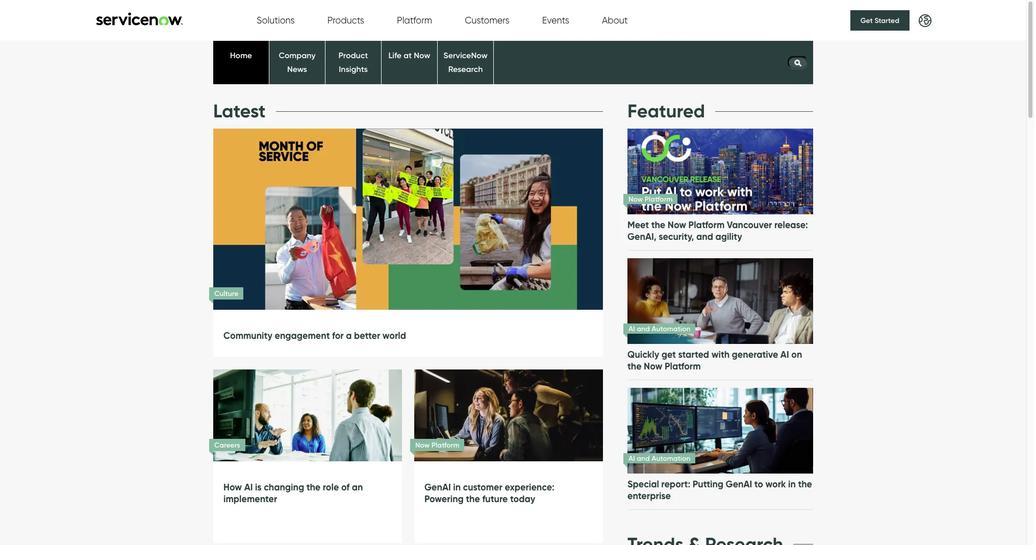 Task type: describe. For each thing, give the bounding box(es) containing it.
about
[[602, 15, 628, 26]]

special report: putting genai to work in the enterprise
[[628, 478, 813, 502]]

product insights link
[[339, 50, 368, 74]]

meet
[[628, 219, 649, 231]]

get started link
[[851, 10, 910, 31]]

careers
[[214, 440, 240, 450]]

community engagement: servicenow employees engaged in volunteer efforts for month of service image
[[213, 109, 603, 329]]

servicenow
[[444, 50, 488, 60]]

about button
[[602, 15, 628, 26]]

report:
[[662, 478, 691, 490]]

quickly
[[628, 349, 660, 360]]

today
[[511, 493, 536, 505]]

get started with generative ai: group of workers in discussion around a conference table image
[[626, 248, 816, 354]]

release:
[[775, 219, 809, 231]]

better
[[354, 330, 381, 341]]

life at now link
[[389, 50, 431, 60]]

role
[[323, 481, 339, 493]]

world
[[383, 330, 406, 341]]

experience:
[[505, 481, 555, 493]]

how
[[224, 481, 242, 493]]

ai and automation for quickly
[[629, 324, 691, 333]]

genai inside genai in customer experience: powering the future today
[[425, 481, 451, 493]]

events button
[[543, 15, 570, 26]]

events
[[543, 15, 570, 26]]

automation for report:
[[652, 454, 691, 463]]

powering
[[425, 493, 464, 505]]

platform button
[[397, 15, 432, 26]]

ai and automation for special
[[629, 454, 691, 463]]

company news link
[[279, 50, 316, 74]]

Search text field
[[788, 56, 809, 69]]

home
[[230, 50, 252, 60]]

genai,
[[628, 231, 657, 242]]

genai inside special report: putting genai to work in the enterprise
[[726, 478, 753, 490]]

products button
[[328, 15, 365, 26]]

future
[[483, 493, 508, 505]]

automation for get
[[652, 324, 691, 333]]

of
[[342, 481, 350, 493]]

servicenow research link
[[444, 50, 488, 74]]

meet the now platform vancouver release: genai, security, and agility
[[628, 219, 809, 242]]

in inside genai in customer experience: powering the future today
[[454, 481, 461, 493]]

to
[[755, 478, 764, 490]]

implementer
[[224, 493, 277, 505]]

the inside quickly get started with generative ai on the now platform
[[628, 360, 642, 372]]

products
[[328, 15, 365, 26]]

with
[[712, 349, 730, 360]]

at
[[404, 50, 412, 60]]

customers
[[465, 15, 510, 26]]

now inside quickly get started with generative ai on the now platform
[[644, 360, 663, 372]]

community engagement for a better world
[[224, 330, 406, 341]]

solutions
[[257, 15, 295, 26]]

how ai is changing the role of an implementer
[[224, 481, 363, 505]]

in inside special report: putting genai to work in the enterprise
[[789, 478, 796, 490]]

and inside the meet the now platform vancouver release: genai, security, and agility
[[697, 231, 714, 242]]

get started
[[861, 16, 900, 25]]



Task type: locate. For each thing, give the bounding box(es) containing it.
now inside the meet the now platform vancouver release: genai, security, and agility
[[668, 219, 687, 231]]

news
[[287, 64, 307, 74]]

home link
[[230, 50, 252, 60]]

product insights
[[339, 50, 368, 74]]

ai inside how ai is changing the role of an implementer
[[244, 481, 253, 493]]

1 horizontal spatial now platform
[[629, 194, 673, 204]]

1 vertical spatial automation
[[652, 454, 691, 463]]

the inside genai in customer experience: powering the future today
[[466, 493, 480, 505]]

engagement
[[275, 330, 330, 341]]

1 horizontal spatial in
[[789, 478, 796, 490]]

and left agility
[[697, 231, 714, 242]]

customers button
[[465, 15, 510, 26]]

and for report:
[[637, 454, 650, 463]]

platform
[[397, 15, 432, 26], [645, 194, 673, 204], [689, 219, 725, 231], [665, 360, 701, 372], [432, 440, 460, 450]]

implementer teammates in a business meeting image
[[209, 360, 407, 471]]

changing
[[264, 481, 304, 493]]

putting
[[693, 478, 724, 490]]

the right meet
[[652, 219, 666, 231]]

ai
[[629, 324, 635, 333], [781, 349, 790, 360], [629, 454, 635, 463], [244, 481, 253, 493]]

the left role
[[307, 481, 321, 493]]

ai left on
[[781, 349, 790, 360]]

now platform
[[629, 194, 673, 204], [416, 440, 460, 450]]

platform inside the meet the now platform vancouver release: genai, security, and agility
[[689, 219, 725, 231]]

the right work
[[799, 478, 813, 490]]

1 vertical spatial ai and automation
[[629, 454, 691, 463]]

now platform for meet
[[629, 194, 673, 204]]

company news
[[279, 50, 316, 74]]

1 horizontal spatial genai
[[726, 478, 753, 490]]

in right work
[[789, 478, 796, 490]]

1 ai and automation from the top
[[629, 324, 691, 333]]

in left customer
[[454, 481, 461, 493]]

put genai to work: 2 workers looking at graphs and data on 2 computer monitors image
[[626, 377, 816, 484]]

product
[[339, 50, 368, 60]]

ai left is
[[244, 481, 253, 493]]

0 vertical spatial now platform
[[629, 194, 673, 204]]

and
[[697, 231, 714, 242], [637, 324, 650, 333], [637, 454, 650, 463]]

insights
[[339, 64, 368, 74]]

genai
[[726, 478, 753, 490], [425, 481, 451, 493]]

a
[[346, 330, 352, 341]]

the inside special report: putting genai to work in the enterprise
[[799, 478, 813, 490]]

an
[[352, 481, 363, 493]]

and for get
[[637, 324, 650, 333]]

ai up special
[[629, 454, 635, 463]]

vancouver
[[727, 219, 773, 231]]

community
[[224, 330, 273, 341]]

ai up the quickly
[[629, 324, 635, 333]]

None search field
[[783, 54, 814, 71]]

agility
[[716, 231, 743, 242]]

2 vertical spatial and
[[637, 454, 650, 463]]

the
[[652, 219, 666, 231], [628, 360, 642, 372], [799, 478, 813, 490], [307, 481, 321, 493], [466, 493, 480, 505]]

and up the quickly
[[637, 324, 650, 333]]

genai in customer experience: three workers smiling at a computer monitor image
[[410, 360, 608, 471]]

get
[[861, 16, 873, 25]]

1 vertical spatial now platform
[[416, 440, 460, 450]]

solutions button
[[257, 15, 295, 26]]

started
[[875, 16, 900, 25]]

2 ai and automation from the top
[[629, 454, 691, 463]]

ai and automation
[[629, 324, 691, 333], [629, 454, 691, 463]]

customer
[[463, 481, 503, 493]]

work
[[766, 478, 787, 490]]

1 automation from the top
[[652, 324, 691, 333]]

genai in customer experience: powering the future today
[[425, 481, 555, 505]]

life at now
[[389, 50, 431, 60]]

vancouver release: put ai to work with the now platform image
[[626, 118, 816, 225]]

company
[[279, 50, 316, 60]]

servicenow research
[[444, 50, 488, 74]]

generative
[[732, 349, 779, 360]]

0 vertical spatial automation
[[652, 324, 691, 333]]

automation
[[652, 324, 691, 333], [652, 454, 691, 463]]

0 horizontal spatial in
[[454, 481, 461, 493]]

automation up get at the bottom right of page
[[652, 324, 691, 333]]

life
[[389, 50, 402, 60]]

automation up report:
[[652, 454, 691, 463]]

the inside the meet the now platform vancouver release: genai, security, and agility
[[652, 219, 666, 231]]

1 vertical spatial and
[[637, 324, 650, 333]]

0 vertical spatial and
[[697, 231, 714, 242]]

genai left customer
[[425, 481, 451, 493]]

latest
[[213, 99, 266, 122]]

0 horizontal spatial now platform
[[416, 440, 460, 450]]

ai and automation up special
[[629, 454, 691, 463]]

platform inside quickly get started with generative ai on the now platform
[[665, 360, 701, 372]]

ai inside quickly get started with generative ai on the now platform
[[781, 349, 790, 360]]

now
[[414, 50, 431, 60], [629, 194, 643, 204], [668, 219, 687, 231], [644, 360, 663, 372], [416, 440, 430, 450]]

genai left to on the bottom right of page
[[726, 478, 753, 490]]

started
[[679, 349, 710, 360]]

get
[[662, 349, 676, 360]]

the left future
[[466, 493, 480, 505]]

enterprise
[[628, 490, 671, 502]]

0 horizontal spatial genai
[[425, 481, 451, 493]]

2 automation from the top
[[652, 454, 691, 463]]

on
[[792, 349, 803, 360]]

quickly get started with generative ai on the now platform
[[628, 349, 803, 372]]

the left get at the bottom right of page
[[628, 360, 642, 372]]

security,
[[659, 231, 695, 242]]

the inside how ai is changing the role of an implementer
[[307, 481, 321, 493]]

culture
[[214, 289, 239, 298]]

special
[[628, 478, 660, 490]]

ai and automation up get at the bottom right of page
[[629, 324, 691, 333]]

in
[[789, 478, 796, 490], [454, 481, 461, 493]]

research
[[449, 64, 483, 74]]

for
[[332, 330, 344, 341]]

now platform for genai
[[416, 440, 460, 450]]

0 vertical spatial ai and automation
[[629, 324, 691, 333]]

is
[[255, 481, 262, 493]]

and up special
[[637, 454, 650, 463]]

featured
[[628, 99, 706, 122]]



Task type: vqa. For each thing, say whether or not it's contained in the screenshot.
Product Hubs
no



